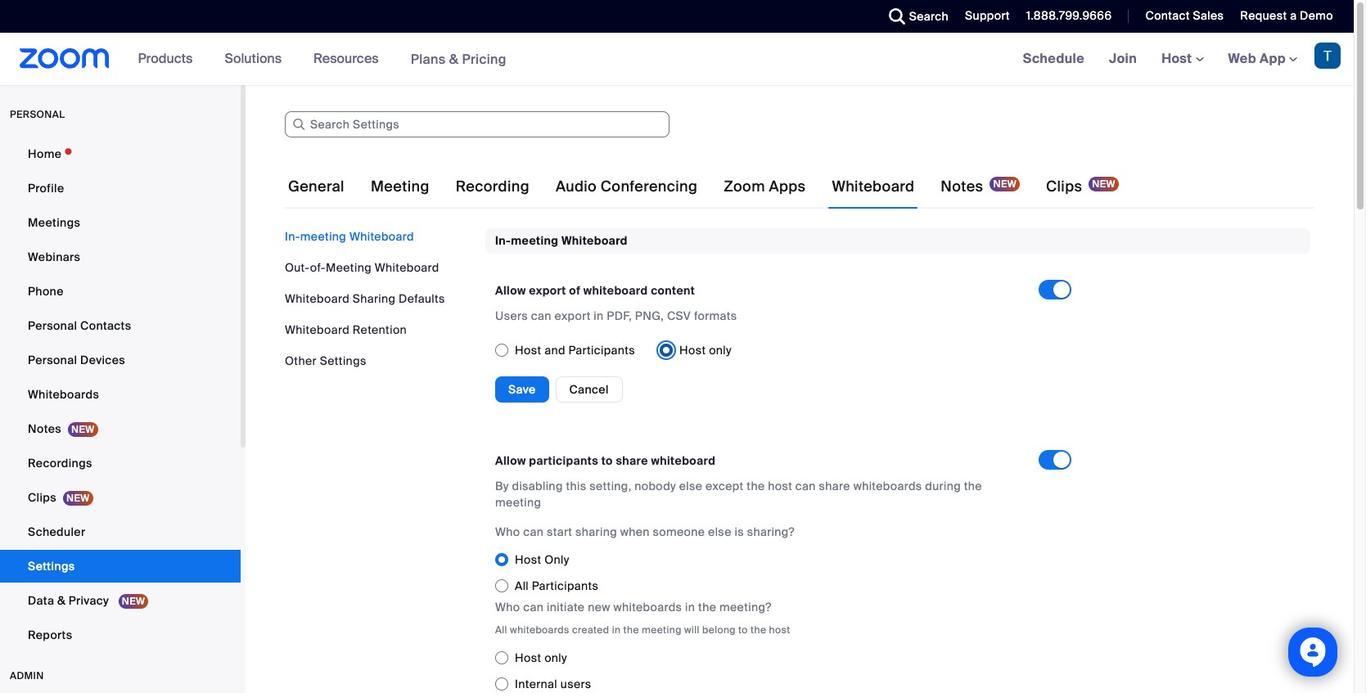 Task type: locate. For each thing, give the bounding box(es) containing it.
participants
[[569, 343, 635, 358], [532, 579, 599, 594]]

save button
[[495, 377, 549, 403]]

1 vertical spatial clips
[[28, 490, 56, 505]]

belong
[[702, 624, 736, 637]]

else left except
[[679, 479, 703, 494]]

allow up by
[[495, 454, 526, 469]]

whiteboards link
[[0, 378, 241, 411]]

only inside 'who can initiate new whiteboards in the meeting?' option group
[[545, 651, 567, 666]]

meeting up of-
[[300, 229, 346, 244]]

0 vertical spatial in
[[594, 309, 604, 324]]

host only up 'internal'
[[515, 651, 567, 666]]

1 vertical spatial else
[[708, 525, 732, 540]]

0 horizontal spatial in-meeting whiteboard
[[285, 229, 414, 244]]

host down csv
[[680, 343, 706, 358]]

in up will
[[685, 600, 695, 615]]

personal up whiteboards at the left bottom of the page
[[28, 353, 77, 368]]

1 vertical spatial notes
[[28, 422, 61, 436]]

in for meeting
[[612, 624, 621, 637]]

0 vertical spatial meeting
[[371, 177, 430, 196]]

option group
[[495, 338, 1039, 364]]

participants up initiate
[[532, 579, 599, 594]]

only up internal users
[[545, 651, 567, 666]]

web
[[1229, 50, 1257, 67]]

host up 'who can initiate new whiteboards in the meeting?' option group
[[769, 624, 790, 637]]

0 horizontal spatial whiteboards
[[510, 624, 570, 637]]

0 vertical spatial only
[[709, 343, 732, 358]]

2 horizontal spatial in
[[685, 600, 695, 615]]

0 horizontal spatial settings
[[28, 559, 75, 574]]

in- up the out-
[[285, 229, 300, 244]]

1 vertical spatial personal
[[28, 353, 77, 368]]

whiteboards up all whiteboards created in the meeting will belong to the host
[[614, 600, 682, 615]]

profile
[[28, 181, 64, 196]]

0 vertical spatial host only
[[680, 343, 732, 358]]

in-meeting whiteboard inside menu bar
[[285, 229, 414, 244]]

0 horizontal spatial in
[[594, 309, 604, 324]]

0 horizontal spatial share
[[616, 454, 648, 469]]

can right except
[[796, 479, 816, 494]]

the right the during
[[964, 479, 982, 494]]

home link
[[0, 138, 241, 170]]

settings down scheduler
[[28, 559, 75, 574]]

1 horizontal spatial in-meeting whiteboard
[[495, 233, 628, 248]]

0 horizontal spatial only
[[545, 651, 567, 666]]

1 vertical spatial host
[[769, 624, 790, 637]]

whiteboards down initiate
[[510, 624, 570, 637]]

retention
[[353, 323, 407, 337]]

1 vertical spatial who
[[495, 600, 520, 615]]

banner
[[0, 33, 1354, 86]]

in right created
[[612, 624, 621, 637]]

1 vertical spatial host only
[[515, 651, 567, 666]]

search
[[909, 9, 949, 24]]

1 vertical spatial participants
[[532, 579, 599, 594]]

host inside 'who can initiate new whiteboards in the meeting?' option group
[[515, 651, 542, 666]]

to up setting,
[[601, 454, 613, 469]]

can left "start"
[[523, 525, 544, 540]]

host for users
[[515, 651, 542, 666]]

reports link
[[0, 619, 241, 652]]

in-meeting whiteboard up of
[[495, 233, 628, 248]]

settings down 'whiteboard retention' link
[[320, 354, 367, 368]]

1 horizontal spatial whiteboards
[[614, 600, 682, 615]]

home
[[28, 147, 62, 161]]

can for users can export in pdf, png, csv formats
[[531, 309, 552, 324]]

meeting down by
[[495, 496, 541, 510]]

meeting inside by disabling this setting, nobody else except the host can share whiteboards during the meeting
[[495, 496, 541, 510]]

1.888.799.9666
[[1027, 8, 1112, 23]]

1 vertical spatial to
[[739, 624, 748, 637]]

1 vertical spatial export
[[555, 309, 591, 324]]

host only
[[680, 343, 732, 358], [515, 651, 567, 666]]

sharing
[[353, 291, 396, 306]]

allow participants to share whiteboard
[[495, 454, 716, 469]]

1 horizontal spatial to
[[739, 624, 748, 637]]

0 vertical spatial allow
[[495, 284, 526, 298]]

0 horizontal spatial host only
[[515, 651, 567, 666]]

&
[[449, 50, 459, 68], [57, 594, 66, 608]]

1 horizontal spatial host only
[[680, 343, 732, 358]]

who up host only
[[495, 525, 520, 540]]

meetings link
[[0, 206, 241, 239]]

contact sales
[[1146, 8, 1224, 23]]

new
[[588, 600, 611, 615]]

2 who from the top
[[495, 600, 520, 615]]

who for who can initiate new whiteboards in the meeting?
[[495, 600, 520, 615]]

whiteboards
[[854, 479, 922, 494], [614, 600, 682, 615], [510, 624, 570, 637]]

host down the contact sales
[[1162, 50, 1196, 67]]

0 vertical spatial notes
[[941, 177, 984, 196]]

0 vertical spatial who
[[495, 525, 520, 540]]

1 vertical spatial in
[[685, 600, 695, 615]]

in left pdf,
[[594, 309, 604, 324]]

& inside the product information navigation
[[449, 50, 459, 68]]

0 vertical spatial settings
[[320, 354, 367, 368]]

0 vertical spatial export
[[529, 284, 566, 298]]

1 horizontal spatial in
[[612, 624, 621, 637]]

whiteboard up nobody
[[651, 454, 716, 469]]

0 vertical spatial &
[[449, 50, 459, 68]]

can down all participants
[[523, 600, 544, 615]]

1 vertical spatial whiteboard
[[651, 454, 716, 469]]

1 horizontal spatial notes
[[941, 177, 984, 196]]

meeting down audio
[[511, 233, 559, 248]]

webinars
[[28, 250, 80, 264]]

host for participants
[[515, 553, 542, 568]]

0 horizontal spatial else
[[679, 479, 703, 494]]

out-of-meeting whiteboard link
[[285, 260, 439, 275]]

option group containing host and participants
[[495, 338, 1039, 364]]

2 personal from the top
[[28, 353, 77, 368]]

host only inside option group
[[680, 343, 732, 358]]

can
[[531, 309, 552, 324], [796, 479, 816, 494], [523, 525, 544, 540], [523, 600, 544, 615]]

2 allow from the top
[[495, 454, 526, 469]]

notes inside tabs of my account settings page 'tab list'
[[941, 177, 984, 196]]

webinars link
[[0, 241, 241, 273]]

in- down recording
[[495, 233, 511, 248]]

in-meeting whiteboard up out-of-meeting whiteboard link
[[285, 229, 414, 244]]

all whiteboards created in the meeting will belong to the host
[[495, 624, 790, 637]]

whiteboard
[[584, 284, 648, 298], [651, 454, 716, 469]]

disabling
[[512, 479, 563, 494]]

notes
[[941, 177, 984, 196], [28, 422, 61, 436]]

host left and
[[515, 343, 542, 358]]

zoom logo image
[[20, 48, 109, 69]]

meeting down "in-meeting whiteboard" link
[[326, 260, 372, 275]]

can right "users"
[[531, 309, 552, 324]]

1 horizontal spatial else
[[708, 525, 732, 540]]

personal devices link
[[0, 344, 241, 377]]

in-meeting whiteboard element
[[485, 228, 1311, 693]]

1 horizontal spatial &
[[449, 50, 459, 68]]

all inside "who can start sharing when someone else is sharing?" option group
[[515, 579, 529, 594]]

2 vertical spatial in
[[612, 624, 621, 637]]

meeting up "in-meeting whiteboard" link
[[371, 177, 430, 196]]

whiteboard sharing defaults
[[285, 291, 445, 306]]

1 personal from the top
[[28, 318, 77, 333]]

1 vertical spatial meeting
[[326, 260, 372, 275]]

share inside by disabling this setting, nobody else except the host can share whiteboards during the meeting
[[819, 479, 851, 494]]

all for all participants
[[515, 579, 529, 594]]

2 horizontal spatial whiteboards
[[854, 479, 922, 494]]

& inside personal menu menu
[[57, 594, 66, 608]]

meeting
[[371, 177, 430, 196], [326, 260, 372, 275]]

meeting?
[[720, 600, 772, 615]]

0 vertical spatial participants
[[569, 343, 635, 358]]

who down all participants
[[495, 600, 520, 615]]

pdf,
[[607, 309, 632, 324]]

1 horizontal spatial whiteboard
[[651, 454, 716, 469]]

0 horizontal spatial whiteboard
[[584, 284, 648, 298]]

allow for allow export of whiteboard content
[[495, 284, 526, 298]]

host only down 'formats'
[[680, 343, 732, 358]]

scheduler
[[28, 525, 85, 540]]

host left only
[[515, 553, 542, 568]]

start
[[547, 525, 573, 540]]

export left of
[[529, 284, 566, 298]]

audio conferencing
[[556, 177, 698, 196]]

menu bar
[[285, 228, 473, 369]]

allow export of whiteboard content
[[495, 284, 695, 298]]

other
[[285, 354, 317, 368]]

profile link
[[0, 172, 241, 205]]

whiteboard up the users can export in pdf, png, csv formats
[[584, 284, 648, 298]]

1 vertical spatial share
[[819, 479, 851, 494]]

can for who can start sharing when someone else is sharing?
[[523, 525, 544, 540]]

0 horizontal spatial in-
[[285, 229, 300, 244]]

personal down 'phone' on the top left of page
[[28, 318, 77, 333]]

whiteboard
[[832, 177, 915, 196], [349, 229, 414, 244], [562, 233, 628, 248], [375, 260, 439, 275], [285, 291, 350, 306], [285, 323, 350, 337]]

0 horizontal spatial to
[[601, 454, 613, 469]]

0 vertical spatial whiteboards
[[854, 479, 922, 494]]

1 vertical spatial settings
[[28, 559, 75, 574]]

whiteboards inside by disabling this setting, nobody else except the host can share whiteboards during the meeting
[[854, 479, 922, 494]]

1 horizontal spatial only
[[709, 343, 732, 358]]

0 vertical spatial else
[[679, 479, 703, 494]]

host only
[[515, 553, 570, 568]]

request a demo link
[[1228, 0, 1354, 33], [1241, 8, 1334, 23]]

0 vertical spatial host
[[768, 479, 793, 494]]

solutions
[[225, 50, 282, 67]]

else left is
[[708, 525, 732, 540]]

meeting inside menu bar
[[300, 229, 346, 244]]

only down 'formats'
[[709, 343, 732, 358]]

whiteboards left the during
[[854, 479, 922, 494]]

host up 'internal'
[[515, 651, 542, 666]]

notes inside personal menu menu
[[28, 422, 61, 436]]

0 vertical spatial all
[[515, 579, 529, 594]]

0 vertical spatial personal
[[28, 318, 77, 333]]

to down meeting?
[[739, 624, 748, 637]]

1 horizontal spatial clips
[[1046, 177, 1083, 196]]

personal
[[28, 318, 77, 333], [28, 353, 77, 368]]

export down of
[[555, 309, 591, 324]]

1 horizontal spatial share
[[819, 479, 851, 494]]

1 horizontal spatial settings
[[320, 354, 367, 368]]

1 vertical spatial &
[[57, 594, 66, 608]]

host
[[1162, 50, 1196, 67], [515, 343, 542, 358], [680, 343, 706, 358], [515, 553, 542, 568], [515, 651, 542, 666]]

request a demo
[[1241, 8, 1334, 23]]

personal devices
[[28, 353, 125, 368]]

& for pricing
[[449, 50, 459, 68]]

1 vertical spatial all
[[495, 624, 507, 637]]

allow for allow participants to share whiteboard
[[495, 454, 526, 469]]

participants down the users can export in pdf, png, csv formats
[[569, 343, 635, 358]]

0 horizontal spatial &
[[57, 594, 66, 608]]

1 vertical spatial allow
[[495, 454, 526, 469]]

1 allow from the top
[[495, 284, 526, 298]]

0 vertical spatial clips
[[1046, 177, 1083, 196]]

resources
[[314, 50, 379, 67]]

data & privacy
[[28, 594, 112, 608]]

host inside "who can start sharing when someone else is sharing?" option group
[[515, 553, 542, 568]]

host inside meetings navigation
[[1162, 50, 1196, 67]]

0 horizontal spatial clips
[[28, 490, 56, 505]]

0 horizontal spatial notes
[[28, 422, 61, 436]]

& right plans
[[449, 50, 459, 68]]

1 horizontal spatial all
[[515, 579, 529, 594]]

schedule
[[1023, 50, 1085, 67]]

sharing
[[576, 525, 617, 540]]

when
[[620, 525, 650, 540]]

banner containing products
[[0, 33, 1354, 86]]

solutions button
[[225, 33, 289, 85]]

demo
[[1300, 8, 1334, 23]]

& right data
[[57, 594, 66, 608]]

resources button
[[314, 33, 386, 85]]

in
[[594, 309, 604, 324], [685, 600, 695, 615], [612, 624, 621, 637]]

allow up "users"
[[495, 284, 526, 298]]

host up sharing?
[[768, 479, 793, 494]]

zoom
[[724, 177, 765, 196]]

privacy
[[69, 594, 109, 608]]

content
[[651, 284, 695, 298]]

0 vertical spatial whiteboard
[[584, 284, 648, 298]]

out-
[[285, 260, 310, 275]]

1 vertical spatial only
[[545, 651, 567, 666]]

1 who from the top
[[495, 525, 520, 540]]

0 horizontal spatial all
[[495, 624, 507, 637]]



Task type: vqa. For each thing, say whether or not it's contained in the screenshot.
INVITE
no



Task type: describe. For each thing, give the bounding box(es) containing it.
0 vertical spatial to
[[601, 454, 613, 469]]

will
[[684, 624, 700, 637]]

except
[[706, 479, 744, 494]]

the down who can initiate new whiteboards in the meeting?
[[624, 624, 639, 637]]

personal for personal contacts
[[28, 318, 77, 333]]

Search Settings text field
[[285, 111, 670, 138]]

internal users
[[515, 677, 592, 692]]

all participants
[[515, 579, 599, 594]]

personal contacts link
[[0, 309, 241, 342]]

meeting left will
[[642, 624, 682, 637]]

recording
[[456, 177, 530, 196]]

request
[[1241, 8, 1287, 23]]

meetings
[[28, 215, 80, 230]]

join
[[1109, 50, 1137, 67]]

host and participants
[[515, 343, 635, 358]]

whiteboard inside tabs of my account settings page 'tab list'
[[832, 177, 915, 196]]

meetings navigation
[[1011, 33, 1354, 86]]

recordings link
[[0, 447, 241, 480]]

host inside by disabling this setting, nobody else except the host can share whiteboards during the meeting
[[768, 479, 793, 494]]

clips link
[[0, 481, 241, 514]]

setting,
[[590, 479, 632, 494]]

settings link
[[0, 550, 241, 583]]

recordings
[[28, 456, 92, 471]]

someone
[[653, 525, 705, 540]]

support
[[965, 8, 1010, 23]]

join link
[[1097, 33, 1150, 85]]

search button
[[877, 0, 953, 33]]

participants inside option group
[[569, 343, 635, 358]]

devices
[[80, 353, 125, 368]]

conferencing
[[601, 177, 698, 196]]

clips inside personal menu menu
[[28, 490, 56, 505]]

only inside option group
[[709, 343, 732, 358]]

the down meeting?
[[751, 624, 767, 637]]

contact
[[1146, 8, 1190, 23]]

web app
[[1229, 50, 1286, 67]]

data & privacy link
[[0, 585, 241, 617]]

1 vertical spatial whiteboards
[[614, 600, 682, 615]]

zoom apps
[[724, 177, 806, 196]]

who can start sharing when someone else is sharing?
[[495, 525, 795, 540]]

pricing
[[462, 50, 507, 68]]

by disabling this setting, nobody else except the host can share whiteboards during the meeting
[[495, 479, 982, 510]]

personal for personal devices
[[28, 353, 77, 368]]

who can start sharing when someone else is sharing? option group
[[495, 547, 1085, 600]]

participants
[[529, 454, 599, 469]]

users can export in pdf, png, csv formats
[[495, 309, 737, 324]]

nobody
[[635, 479, 676, 494]]

created
[[572, 624, 610, 637]]

cancel button
[[556, 377, 623, 403]]

whiteboards
[[28, 387, 99, 402]]

tabs of my account settings page tab list
[[285, 164, 1122, 210]]

host only inside 'who can initiate new whiteboards in the meeting?' option group
[[515, 651, 567, 666]]

png,
[[635, 309, 664, 324]]

apps
[[769, 177, 806, 196]]

notes link
[[0, 413, 241, 445]]

personal contacts
[[28, 318, 131, 333]]

web app button
[[1229, 50, 1298, 67]]

host for only
[[515, 343, 542, 358]]

phone link
[[0, 275, 241, 308]]

personal menu menu
[[0, 138, 241, 653]]

of
[[569, 284, 581, 298]]

who for who can start sharing when someone else is sharing?
[[495, 525, 520, 540]]

scheduler link
[[0, 516, 241, 549]]

settings inside personal menu menu
[[28, 559, 75, 574]]

whiteboard sharing defaults link
[[285, 291, 445, 306]]

the up belong
[[698, 600, 717, 615]]

2 vertical spatial whiteboards
[[510, 624, 570, 637]]

whiteboard retention link
[[285, 323, 407, 337]]

can inside by disabling this setting, nobody else except the host can share whiteboards during the meeting
[[796, 479, 816, 494]]

of-
[[310, 260, 326, 275]]

admin
[[10, 670, 44, 683]]

app
[[1260, 50, 1286, 67]]

profile picture image
[[1315, 43, 1341, 69]]

internal
[[515, 677, 558, 692]]

a
[[1290, 8, 1297, 23]]

0 vertical spatial share
[[616, 454, 648, 469]]

participants inside "who can start sharing when someone else is sharing?" option group
[[532, 579, 599, 594]]

whiteboard retention
[[285, 323, 407, 337]]

can for who can initiate new whiteboards in the meeting?
[[523, 600, 544, 615]]

csv
[[667, 309, 691, 324]]

reports
[[28, 628, 72, 643]]

products
[[138, 50, 193, 67]]

sharing?
[[747, 525, 795, 540]]

general
[[288, 177, 345, 196]]

only
[[545, 553, 570, 568]]

out-of-meeting whiteboard
[[285, 260, 439, 275]]

audio
[[556, 177, 597, 196]]

host button
[[1162, 50, 1204, 67]]

cancel
[[569, 383, 609, 397]]

product information navigation
[[126, 33, 519, 86]]

clips inside tabs of my account settings page 'tab list'
[[1046, 177, 1083, 196]]

users
[[561, 677, 592, 692]]

products button
[[138, 33, 200, 85]]

personal
[[10, 108, 65, 121]]

menu bar containing in-meeting whiteboard
[[285, 228, 473, 369]]

phone
[[28, 284, 64, 299]]

initiate
[[547, 600, 585, 615]]

meeting inside tabs of my account settings page 'tab list'
[[371, 177, 430, 196]]

in for png,
[[594, 309, 604, 324]]

& for privacy
[[57, 594, 66, 608]]

formats
[[694, 309, 737, 324]]

schedule link
[[1011, 33, 1097, 85]]

the right except
[[747, 479, 765, 494]]

1 horizontal spatial in-
[[495, 233, 511, 248]]

other settings link
[[285, 354, 367, 368]]

and
[[545, 343, 566, 358]]

sales
[[1193, 8, 1224, 23]]

plans & pricing
[[411, 50, 507, 68]]

is
[[735, 525, 744, 540]]

who can initiate new whiteboards in the meeting? option group
[[495, 645, 1085, 693]]

else inside by disabling this setting, nobody else except the host can share whiteboards during the meeting
[[679, 479, 703, 494]]

all for all whiteboards created in the meeting will belong to the host
[[495, 624, 507, 637]]



